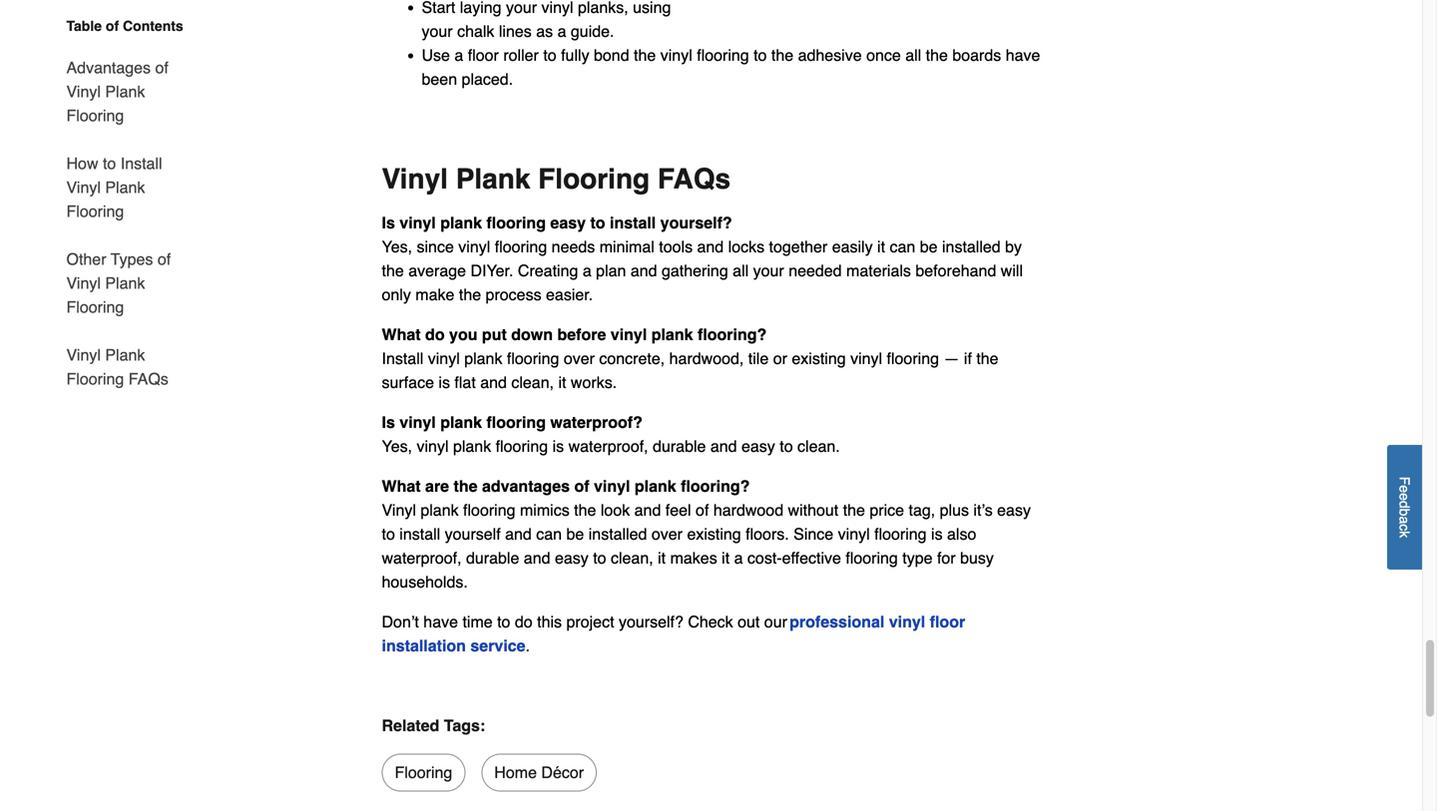 Task type: vqa. For each thing, say whether or not it's contained in the screenshot.
second chevron down icon from the bottom
no



Task type: describe. For each thing, give the bounding box(es) containing it.
together
[[769, 237, 828, 256]]

tile
[[748, 349, 769, 368]]

over inside what are the advantages of vinyl plank flooring? vinyl plank flooring mimics the look and feel of hardwood without the price tag, plus it's easy to install yourself and can be installed over existing floors. since vinyl flooring is also waterproof, durable and easy to clean, it makes it a cost-effective flooring type for busy households.
[[652, 525, 683, 543]]

tags:
[[444, 716, 485, 735]]

vinyl up are
[[417, 437, 449, 455]]

busy
[[960, 549, 994, 567]]

is vinyl plank flooring waterproof? yes, vinyl plank flooring is waterproof, durable and easy to clean.
[[382, 413, 840, 455]]

the down diyer.
[[459, 285, 481, 304]]

price
[[870, 501, 904, 519]]

flooring? inside what are the advantages of vinyl plank flooring? vinyl plank flooring mimics the look and feel of hardwood without the price tag, plus it's easy to install yourself and can be installed over existing floors. since vinyl flooring is also waterproof, durable and easy to clean, it makes it a cost-effective flooring type for busy households.
[[681, 477, 750, 495]]

planks,
[[578, 0, 628, 16]]

without
[[788, 501, 839, 519]]

concrete,
[[599, 349, 665, 368]]

before
[[557, 325, 606, 344]]

other types of vinyl plank flooring
[[66, 250, 171, 316]]

2 e from the top
[[1397, 493, 1413, 501]]

tag,
[[909, 501, 935, 519]]

our
[[764, 613, 787, 631]]

time
[[463, 613, 493, 631]]

flooring up needs
[[538, 163, 650, 195]]

vinyl plank flooring faqs link
[[66, 331, 200, 391]]

1 e from the top
[[1397, 485, 1413, 493]]

1 horizontal spatial your
[[506, 0, 537, 16]]

feel
[[665, 501, 691, 519]]

the inside the what do you put down before vinyl plank flooring? install vinyl plank flooring over concrete, hardwood, tile or existing vinyl flooring — if the surface is flat and clean, it works.
[[976, 349, 999, 368]]

is inside is vinyl plank flooring waterproof? yes, vinyl plank flooring is waterproof, durable and easy to clean.
[[552, 437, 564, 455]]

professional
[[790, 613, 884, 631]]

plank inside vinyl plank flooring faqs link
[[105, 346, 145, 364]]

clean, inside the what do you put down before vinyl plank flooring? install vinyl plank flooring over concrete, hardwood, tile or existing vinyl flooring — if the surface is flat and clean, it works.
[[511, 373, 554, 391]]

home décor link
[[481, 754, 597, 792]]

or
[[773, 349, 787, 368]]

durable inside is vinyl plank flooring waterproof? yes, vinyl plank flooring is waterproof, durable and easy to clean.
[[653, 437, 706, 455]]

flooring link
[[382, 754, 465, 792]]

advantages of vinyl plank flooring link
[[66, 44, 200, 140]]

easy inside is vinyl plank flooring waterproof? yes, vinyl plank flooring is waterproof, durable and easy to clean.
[[742, 437, 775, 455]]

vinyl inside advantages of vinyl plank flooring
[[66, 82, 101, 101]]

installed inside is vinyl plank flooring easy to install yourself? yes, since vinyl flooring needs minimal tools and locks together easily it can be installed by the average diyer. creating a plan and gathering all your needed materials beforehand will only make the process easier.
[[942, 237, 1001, 256]]

start laying your vinyl planks, using your chalk lines as a guide. use a floor roller to fully bond the vinyl flooring to the adhesive once all the boards have been placed.
[[422, 0, 1040, 88]]

c
[[1397, 524, 1413, 531]]

to up service
[[497, 613, 510, 631]]

the right are
[[454, 477, 478, 495]]

the left adhesive on the top of the page
[[771, 46, 794, 64]]

be inside what are the advantages of vinyl plank flooring? vinyl plank flooring mimics the look and feel of hardwood without the price tag, plus it's easy to install yourself and can be installed over existing floors. since vinyl flooring is also waterproof, durable and easy to clean, it makes it a cost-effective flooring type for busy households.
[[566, 525, 584, 543]]

to inside is vinyl plank flooring waterproof? yes, vinyl plank flooring is waterproof, durable and easy to clean.
[[780, 437, 793, 455]]

floors.
[[746, 525, 789, 543]]

locks
[[728, 237, 765, 256]]

existing inside the what do you put down before vinyl plank flooring? install vinyl plank flooring over concrete, hardwood, tile or existing vinyl flooring — if the surface is flat and clean, it works.
[[792, 349, 846, 368]]

since
[[794, 525, 833, 543]]

flooring inside the 'how to install vinyl plank flooring'
[[66, 202, 124, 221]]

and inside is vinyl plank flooring waterproof? yes, vinyl plank flooring is waterproof, durable and easy to clean.
[[710, 437, 737, 455]]

it right makes
[[722, 549, 730, 567]]

it inside the what do you put down before vinyl plank flooring? install vinyl plank flooring over concrete, hardwood, tile or existing vinyl flooring — if the surface is flat and clean, it works.
[[558, 373, 566, 391]]

plank inside the 'how to install vinyl plank flooring'
[[105, 178, 145, 197]]

materials
[[846, 261, 911, 280]]

plank inside other types of vinyl plank flooring
[[105, 274, 145, 292]]

don't have time to do this project yourself? check out our
[[382, 613, 790, 631]]

what for what do you put down before vinyl plank flooring? install vinyl plank flooring over concrete, hardwood, tile or existing vinyl flooring — if the surface is flat and clean, it works.
[[382, 325, 421, 344]]

use
[[422, 46, 450, 64]]

surface
[[382, 373, 434, 391]]

chalk
[[457, 22, 494, 40]]

flat
[[454, 373, 476, 391]]

vinyl down using on the top left
[[660, 46, 692, 64]]

to down as
[[543, 46, 557, 64]]

a inside is vinyl plank flooring easy to install yourself? yes, since vinyl flooring needs minimal tools and locks together easily it can be installed by the average diyer. creating a plan and gathering all your needed materials beforehand will only make the process easier.
[[583, 261, 592, 280]]

waterproof, inside is vinyl plank flooring waterproof? yes, vinyl plank flooring is waterproof, durable and easy to clean.
[[568, 437, 648, 455]]

install inside what are the advantages of vinyl plank flooring? vinyl plank flooring mimics the look and feel of hardwood without the price tag, plus it's easy to install yourself and can be installed over existing floors. since vinyl flooring is also waterproof, durable and easy to clean, it makes it a cost-effective flooring type for busy households.
[[399, 525, 440, 543]]

beforehand
[[916, 261, 996, 280]]

faqs inside table of contents element
[[128, 370, 168, 388]]

yes, inside is vinyl plank flooring waterproof? yes, vinyl plank flooring is waterproof, durable and easy to clean.
[[382, 437, 412, 455]]

what for what are the advantages of vinyl plank flooring? vinyl plank flooring mimics the look and feel of hardwood without the price tag, plus it's easy to install yourself and can be installed over existing floors. since vinyl flooring is also waterproof, durable and easy to clean, it makes it a cost-effective flooring type for busy households.
[[382, 477, 421, 495]]

yourself?
[[660, 213, 732, 232]]

guide.
[[571, 22, 614, 40]]

the right bond
[[634, 46, 656, 64]]

can inside is vinyl plank flooring easy to install yourself? yes, since vinyl flooring needs minimal tools and locks together easily it can be installed by the average diyer. creating a plan and gathering all your needed materials beforehand will only make the process easier.
[[890, 237, 915, 256]]

plan
[[596, 261, 626, 280]]

installed inside what are the advantages of vinyl plank flooring? vinyl plank flooring mimics the look and feel of hardwood without the price tag, plus it's easy to install yourself and can be installed over existing floors. since vinyl flooring is also waterproof, durable and easy to clean, it makes it a cost-effective flooring type for busy households.
[[589, 525, 647, 543]]

households.
[[382, 573, 468, 591]]

advantages
[[482, 477, 570, 495]]

d
[[1397, 501, 1413, 508]]

other
[[66, 250, 106, 268]]

a right as
[[557, 22, 566, 40]]

start
[[422, 0, 455, 16]]

install inside the what do you put down before vinyl plank flooring? install vinyl plank flooring over concrete, hardwood, tile or existing vinyl flooring — if the surface is flat and clean, it works.
[[382, 349, 423, 368]]

how to install vinyl plank flooring link
[[66, 140, 200, 236]]

table
[[66, 18, 102, 34]]

is inside the what do you put down before vinyl plank flooring? install vinyl plank flooring over concrete, hardwood, tile or existing vinyl flooring — if the surface is flat and clean, it works.
[[439, 373, 450, 391]]

of inside other types of vinyl plank flooring
[[158, 250, 171, 268]]

vinyl left —
[[850, 349, 882, 368]]

vinyl right the since
[[838, 525, 870, 543]]

waterproof?
[[550, 413, 643, 431]]

make
[[415, 285, 455, 304]]

are
[[425, 477, 449, 495]]

the up only
[[382, 261, 404, 280]]

roller
[[503, 46, 539, 64]]

waterproof, inside what are the advantages of vinyl plank flooring? vinyl plank flooring mimics the look and feel of hardwood without the price tag, plus it's easy to install yourself and can be installed over existing floors. since vinyl flooring is also waterproof, durable and easy to clean, it makes it a cost-effective flooring type for busy households.
[[382, 549, 462, 567]]

service
[[470, 636, 525, 655]]

vinyl up since
[[399, 213, 436, 232]]

of right feel
[[696, 501, 709, 519]]

f
[[1397, 477, 1413, 485]]

and inside the what do you put down before vinyl plank flooring? install vinyl plank flooring over concrete, hardwood, tile or existing vinyl flooring — if the surface is flat and clean, it works.
[[480, 373, 507, 391]]

placed.
[[462, 70, 513, 88]]

minimal
[[599, 237, 654, 256]]

yes, inside is vinyl plank flooring easy to install yourself? yes, since vinyl flooring needs minimal tools and locks together easily it can be installed by the average diyer. creating a plan and gathering all your needed materials beforehand will only make the process easier.
[[382, 237, 412, 256]]

other types of vinyl plank flooring link
[[66, 236, 200, 331]]

professional vinyl floor installation service link
[[382, 613, 965, 655]]

types
[[111, 250, 153, 268]]

the left boards
[[926, 46, 948, 64]]

tools
[[659, 237, 693, 256]]

k
[[1397, 531, 1413, 538]]

makes
[[670, 549, 717, 567]]

flooring inside advantages of vinyl plank flooring
[[66, 106, 124, 125]]

only
[[382, 285, 411, 304]]

f e e d b a c k
[[1397, 477, 1413, 538]]

clean.
[[797, 437, 840, 455]]

easy down 'mimics'
[[555, 549, 589, 567]]

also
[[947, 525, 976, 543]]

the left look
[[574, 501, 596, 519]]

easy right "it's"
[[997, 501, 1031, 519]]

of inside advantages of vinyl plank flooring
[[155, 58, 168, 77]]

plank up diyer.
[[456, 163, 530, 195]]

existing inside what are the advantages of vinyl plank flooring? vinyl plank flooring mimics the look and feel of hardwood without the price tag, plus it's easy to install yourself and can be installed over existing floors. since vinyl flooring is also waterproof, durable and easy to clean, it makes it a cost-effective flooring type for busy households.
[[687, 525, 741, 543]]

of right "table"
[[106, 18, 119, 34]]

over inside the what do you put down before vinyl plank flooring? install vinyl plank flooring over concrete, hardwood, tile or existing vinyl flooring — if the surface is flat and clean, it works.
[[564, 349, 595, 368]]

.
[[525, 636, 530, 655]]

f e e d b a c k button
[[1387, 445, 1422, 570]]

vinyl inside other types of vinyl plank flooring
[[66, 274, 101, 292]]

will
[[1001, 261, 1023, 280]]

vinyl down surface at the top left of the page
[[399, 413, 436, 431]]

easily
[[832, 237, 873, 256]]

how to install vinyl plank flooring
[[66, 154, 162, 221]]

you
[[449, 325, 478, 344]]

look
[[601, 501, 630, 519]]

down
[[511, 325, 553, 344]]

the left price on the bottom of the page
[[843, 501, 865, 519]]



Task type: locate. For each thing, give the bounding box(es) containing it.
related
[[382, 716, 439, 735]]

1 vertical spatial existing
[[687, 525, 741, 543]]

have right boards
[[1006, 46, 1040, 64]]

1 vertical spatial waterproof,
[[382, 549, 462, 567]]

to right how
[[103, 154, 116, 173]]

project
[[566, 613, 614, 631]]

professional vinyl floor installation service
[[382, 613, 965, 655]]

is
[[439, 373, 450, 391], [552, 437, 564, 455], [931, 525, 943, 543]]

plank down advantages on the top left
[[105, 82, 145, 101]]

1 horizontal spatial durable
[[653, 437, 706, 455]]

0 vertical spatial be
[[920, 237, 938, 256]]

a left the plan
[[583, 261, 592, 280]]

floor up placed.
[[468, 46, 499, 64]]

1 vertical spatial what
[[382, 477, 421, 495]]

1 vertical spatial do
[[515, 613, 533, 631]]

1 horizontal spatial install
[[382, 349, 423, 368]]

1 is from the top
[[382, 213, 395, 232]]

is down surface at the top left of the page
[[382, 413, 395, 431]]

install up surface at the top left of the page
[[382, 349, 423, 368]]

vinyl down advantages on the top left
[[66, 82, 101, 101]]

vinyl inside the 'how to install vinyl plank flooring'
[[66, 178, 101, 197]]

vinyl up concrete, at the top of page
[[611, 325, 647, 344]]

1 horizontal spatial all
[[905, 46, 921, 64]]

all
[[905, 46, 921, 64], [733, 261, 749, 280]]

plank up types
[[105, 178, 145, 197]]

durable
[[653, 437, 706, 455], [466, 549, 519, 567]]

0 horizontal spatial install
[[120, 154, 162, 173]]

1 vertical spatial install
[[382, 349, 423, 368]]

1 horizontal spatial vinyl plank flooring faqs
[[382, 163, 731, 195]]

do inside the what do you put down before vinyl plank flooring? install vinyl plank flooring over concrete, hardwood, tile or existing vinyl flooring — if the surface is flat and clean, it works.
[[425, 325, 445, 344]]

all inside 'start laying your vinyl planks, using your chalk lines as a guide. use a floor roller to fully bond the vinyl flooring to the adhesive once all the boards have been placed.'
[[905, 46, 921, 64]]

0 vertical spatial install
[[610, 213, 656, 232]]

vinyl plank flooring faqs up needs
[[382, 163, 731, 195]]

vinyl
[[541, 0, 573, 16], [660, 46, 692, 64], [399, 213, 436, 232], [458, 237, 490, 256], [611, 325, 647, 344], [428, 349, 460, 368], [850, 349, 882, 368], [399, 413, 436, 431], [417, 437, 449, 455], [594, 477, 630, 495], [838, 525, 870, 543], [889, 613, 925, 631]]

0 vertical spatial existing
[[792, 349, 846, 368]]

flooring? inside the what do you put down before vinyl plank flooring? install vinyl plank flooring over concrete, hardwood, tile or existing vinyl flooring — if the surface is flat and clean, it works.
[[698, 325, 767, 344]]

once
[[866, 46, 901, 64]]

0 vertical spatial installed
[[942, 237, 1001, 256]]

1 horizontal spatial do
[[515, 613, 533, 631]]

vinyl up as
[[541, 0, 573, 16]]

can down 'mimics'
[[536, 525, 562, 543]]

clean, inside what are the advantages of vinyl plank flooring? vinyl plank flooring mimics the look and feel of hardwood without the price tag, plus it's easy to install yourself and can be installed over existing floors. since vinyl flooring is also waterproof, durable and easy to clean, it makes it a cost-effective flooring type for busy households.
[[611, 549, 653, 567]]

put
[[482, 325, 507, 344]]

needs
[[552, 237, 595, 256]]

adhesive
[[798, 46, 862, 64]]

vinyl up households.
[[382, 501, 416, 519]]

how
[[66, 154, 98, 173]]

1 horizontal spatial be
[[920, 237, 938, 256]]

diyer.
[[471, 261, 513, 280]]

1 horizontal spatial faqs
[[658, 163, 731, 195]]

flooring down other
[[66, 298, 124, 316]]

contents
[[123, 18, 183, 34]]

0 horizontal spatial vinyl plank flooring faqs
[[66, 346, 168, 388]]

your down start
[[422, 22, 453, 40]]

do
[[425, 325, 445, 344], [515, 613, 533, 631]]

1 horizontal spatial waterproof,
[[568, 437, 648, 455]]

1 vertical spatial clean,
[[611, 549, 653, 567]]

vinyl plank flooring faqs down other types of vinyl plank flooring
[[66, 346, 168, 388]]

0 vertical spatial have
[[1006, 46, 1040, 64]]

yes, down surface at the top left of the page
[[382, 437, 412, 455]]

1 vertical spatial over
[[652, 525, 683, 543]]

a up k
[[1397, 516, 1413, 524]]

flooring inside 'start laying your vinyl planks, using your chalk lines as a guide. use a floor roller to fully bond the vinyl flooring to the adhesive once all the boards have been placed.'
[[697, 46, 749, 64]]

it left works.
[[558, 373, 566, 391]]

0 horizontal spatial all
[[733, 261, 749, 280]]

0 vertical spatial yes,
[[382, 237, 412, 256]]

been
[[422, 70, 457, 88]]

plank inside advantages of vinyl plank flooring
[[105, 82, 145, 101]]

is inside is vinyl plank flooring waterproof? yes, vinyl plank flooring is waterproof, durable and easy to clean.
[[382, 413, 395, 431]]

have up the installation
[[423, 613, 458, 631]]

easy up needs
[[550, 213, 586, 232]]

0 horizontal spatial existing
[[687, 525, 741, 543]]

0 vertical spatial floor
[[468, 46, 499, 64]]

vinyl up diyer.
[[458, 237, 490, 256]]

plank down other types of vinyl plank flooring link
[[105, 346, 145, 364]]

fully
[[561, 46, 589, 64]]

vinyl up since
[[382, 163, 448, 195]]

1 vertical spatial durable
[[466, 549, 519, 567]]

1 vertical spatial faqs
[[128, 370, 168, 388]]

0 vertical spatial all
[[905, 46, 921, 64]]

0 vertical spatial install
[[120, 154, 162, 173]]

what do you put down before vinyl plank flooring? install vinyl plank flooring over concrete, hardwood, tile or existing vinyl flooring — if the surface is flat and clean, it works.
[[382, 325, 999, 391]]

vinyl plank flooring faqs inside vinyl plank flooring faqs link
[[66, 346, 168, 388]]

0 vertical spatial clean,
[[511, 373, 554, 391]]

0 vertical spatial over
[[564, 349, 595, 368]]

1 horizontal spatial install
[[610, 213, 656, 232]]

can inside what are the advantages of vinyl plank flooring? vinyl plank flooring mimics the look and feel of hardwood without the price tag, plus it's easy to install yourself and can be installed over existing floors. since vinyl flooring is also waterproof, durable and easy to clean, it makes it a cost-effective flooring type for busy households.
[[536, 525, 562, 543]]

to inside is vinyl plank flooring easy to install yourself? yes, since vinyl flooring needs minimal tools and locks together easily it can be installed by the average diyer. creating a plan and gathering all your needed materials beforehand will only make the process easier.
[[590, 213, 605, 232]]

home
[[494, 763, 537, 782]]

waterproof, down waterproof?
[[568, 437, 648, 455]]

flooring down other types of vinyl plank flooring
[[66, 370, 124, 388]]

0 horizontal spatial your
[[422, 22, 453, 40]]

0 vertical spatial is
[[382, 213, 395, 232]]

boards
[[952, 46, 1001, 64]]

by
[[1005, 237, 1022, 256]]

1 vertical spatial is
[[552, 437, 564, 455]]

cost-
[[747, 549, 782, 567]]

can
[[890, 237, 915, 256], [536, 525, 562, 543]]

as
[[536, 22, 553, 40]]

is down waterproof?
[[552, 437, 564, 455]]

plank inside is vinyl plank flooring easy to install yourself? yes, since vinyl flooring needs minimal tools and locks together easily it can be installed by the average diyer. creating a plan and gathering all your needed materials beforehand will only make the process easier.
[[440, 213, 482, 232]]

is for is vinyl plank flooring easy to install yourself? yes, since vinyl flooring needs minimal tools and locks together easily it can be installed by the average diyer. creating a plan and gathering all your needed materials beforehand will only make the process easier.
[[382, 213, 395, 232]]

be up beforehand
[[920, 237, 938, 256]]

clean, down down
[[511, 373, 554, 391]]

1 vertical spatial can
[[536, 525, 562, 543]]

2 is from the top
[[382, 413, 395, 431]]

b
[[1397, 508, 1413, 516]]

1 vertical spatial have
[[423, 613, 458, 631]]

for
[[937, 549, 956, 567]]

0 horizontal spatial waterproof,
[[382, 549, 462, 567]]

0 horizontal spatial over
[[564, 349, 595, 368]]

to down look
[[593, 549, 606, 567]]

0 vertical spatial vinyl plank flooring faqs
[[382, 163, 731, 195]]

vinyl up look
[[594, 477, 630, 495]]

flooring
[[697, 46, 749, 64], [486, 213, 546, 232], [495, 237, 547, 256], [507, 349, 559, 368], [887, 349, 939, 368], [486, 413, 546, 431], [496, 437, 548, 455], [463, 501, 515, 519], [874, 525, 927, 543], [846, 549, 898, 567]]

existing right or
[[792, 349, 846, 368]]

0 vertical spatial durable
[[653, 437, 706, 455]]

lines
[[499, 22, 532, 40]]

0 horizontal spatial durable
[[466, 549, 519, 567]]

your
[[506, 0, 537, 16], [422, 22, 453, 40], [753, 261, 784, 280]]

vinyl inside "professional vinyl floor installation service"
[[889, 613, 925, 631]]

table of contents
[[66, 18, 183, 34]]

home décor
[[494, 763, 584, 782]]

vinyl inside what are the advantages of vinyl plank flooring? vinyl plank flooring mimics the look and feel of hardwood without the price tag, plus it's easy to install yourself and can be installed over existing floors. since vinyl flooring is also waterproof, durable and easy to clean, it makes it a cost-effective flooring type for busy households.
[[382, 501, 416, 519]]

to left the clean.
[[780, 437, 793, 455]]

2 vertical spatial is
[[931, 525, 943, 543]]

yes, left since
[[382, 237, 412, 256]]

1 vertical spatial is
[[382, 413, 395, 431]]

1 vertical spatial vinyl plank flooring faqs
[[66, 346, 168, 388]]

0 vertical spatial can
[[890, 237, 915, 256]]

advantages of vinyl plank flooring
[[66, 58, 168, 125]]

2 horizontal spatial is
[[931, 525, 943, 543]]

needed
[[789, 261, 842, 280]]

average
[[408, 261, 466, 280]]

and
[[697, 237, 724, 256], [631, 261, 657, 280], [480, 373, 507, 391], [710, 437, 737, 455], [634, 501, 661, 519], [505, 525, 532, 543], [524, 549, 550, 567]]

over down feel
[[652, 525, 683, 543]]

e up "d"
[[1397, 485, 1413, 493]]

easy
[[550, 213, 586, 232], [742, 437, 775, 455], [997, 501, 1031, 519], [555, 549, 589, 567]]

what inside what are the advantages of vinyl plank flooring? vinyl plank flooring mimics the look and feel of hardwood without the price tag, plus it's easy to install yourself and can be installed over existing floors. since vinyl flooring is also waterproof, durable and easy to clean, it makes it a cost-effective flooring type for busy households.
[[382, 477, 421, 495]]

a
[[557, 22, 566, 40], [454, 46, 463, 64], [583, 261, 592, 280], [1397, 516, 1413, 524], [734, 549, 743, 567]]

0 horizontal spatial installed
[[589, 525, 647, 543]]

durable inside what are the advantages of vinyl plank flooring? vinyl plank flooring mimics the look and feel of hardwood without the price tag, plus it's easy to install yourself and can be installed over existing floors. since vinyl flooring is also waterproof, durable and easy to clean, it makes it a cost-effective flooring type for busy households.
[[466, 549, 519, 567]]

1 horizontal spatial is
[[552, 437, 564, 455]]

0 vertical spatial flooring?
[[698, 325, 767, 344]]

of down 'contents'
[[155, 58, 168, 77]]

be
[[920, 237, 938, 256], [566, 525, 584, 543]]

all down locks
[[733, 261, 749, 280]]

a right use
[[454, 46, 463, 64]]

2 vertical spatial your
[[753, 261, 784, 280]]

of right types
[[158, 250, 171, 268]]

1 yes, from the top
[[382, 237, 412, 256]]

over down before
[[564, 349, 595, 368]]

1 horizontal spatial clean,
[[611, 549, 653, 567]]

is vinyl plank flooring easy to install yourself? yes, since vinyl flooring needs minimal tools and locks together easily it can be installed by the average diyer. creating a plan and gathering all your needed materials beforehand will only make the process easier.
[[382, 213, 1023, 304]]

vinyl down you
[[428, 349, 460, 368]]

installed
[[942, 237, 1001, 256], [589, 525, 647, 543]]

effective
[[782, 549, 841, 567]]

vinyl down type
[[889, 613, 925, 631]]

0 horizontal spatial can
[[536, 525, 562, 543]]

be inside is vinyl plank flooring easy to install yourself? yes, since vinyl flooring needs minimal tools and locks together easily it can be installed by the average diyer. creating a plan and gathering all your needed materials beforehand will only make the process easier.
[[920, 237, 938, 256]]

0 horizontal spatial have
[[423, 613, 458, 631]]

flooring up other
[[66, 202, 124, 221]]

don't
[[382, 613, 419, 631]]

0 horizontal spatial is
[[439, 373, 450, 391]]

is
[[382, 213, 395, 232], [382, 413, 395, 431]]

1 horizontal spatial floor
[[930, 613, 965, 631]]

do up .
[[515, 613, 533, 631]]

0 horizontal spatial install
[[399, 525, 440, 543]]

to left adhesive on the top of the page
[[754, 46, 767, 64]]

hardwood
[[713, 501, 784, 519]]

0 vertical spatial faqs
[[658, 163, 731, 195]]

be down 'mimics'
[[566, 525, 584, 543]]

the right if
[[976, 349, 999, 368]]

a inside what are the advantages of vinyl plank flooring? vinyl plank flooring mimics the look and feel of hardwood without the price tag, plus it's easy to install yourself and can be installed over existing floors. since vinyl flooring is also waterproof, durable and easy to clean, it makes it a cost-effective flooring type for busy households.
[[734, 549, 743, 567]]

0 horizontal spatial floor
[[468, 46, 499, 64]]

your up lines
[[506, 0, 537, 16]]

1 horizontal spatial installed
[[942, 237, 1001, 256]]

install inside the 'how to install vinyl plank flooring'
[[120, 154, 162, 173]]

vinyl down how
[[66, 178, 101, 197]]

waterproof,
[[568, 437, 648, 455], [382, 549, 462, 567]]

flooring down related tags:
[[395, 763, 452, 782]]

advantages
[[66, 58, 151, 77]]

waterproof, up households.
[[382, 549, 462, 567]]

installed up beforehand
[[942, 237, 1001, 256]]

1 vertical spatial floor
[[930, 613, 965, 631]]

0 vertical spatial waterproof,
[[568, 437, 648, 455]]

0 horizontal spatial faqs
[[128, 370, 168, 388]]

vinyl down other types of vinyl plank flooring
[[66, 346, 101, 364]]

is inside what are the advantages of vinyl plank flooring? vinyl plank flooring mimics the look and feel of hardwood without the price tag, plus it's easy to install yourself and can be installed over existing floors. since vinyl flooring is also waterproof, durable and easy to clean, it makes it a cost-effective flooring type for busy households.
[[931, 525, 943, 543]]

flooring inside other types of vinyl plank flooring
[[66, 298, 124, 316]]

0 vertical spatial what
[[382, 325, 421, 344]]

1 horizontal spatial existing
[[792, 349, 846, 368]]

this
[[537, 613, 562, 631]]

is up only
[[382, 213, 395, 232]]

creating
[[518, 261, 578, 280]]

1 horizontal spatial have
[[1006, 46, 1040, 64]]

1 vertical spatial all
[[733, 261, 749, 280]]

install up households.
[[399, 525, 440, 543]]

—
[[944, 349, 960, 368]]

easy left the clean.
[[742, 437, 775, 455]]

gathering
[[662, 261, 728, 280]]

to inside the 'how to install vinyl plank flooring'
[[103, 154, 116, 173]]

1 vertical spatial flooring?
[[681, 477, 750, 495]]

flooring
[[66, 106, 124, 125], [538, 163, 650, 195], [66, 202, 124, 221], [66, 298, 124, 316], [66, 370, 124, 388], [395, 763, 452, 782]]

floor inside "professional vinyl floor installation service"
[[930, 613, 965, 631]]

install
[[120, 154, 162, 173], [382, 349, 423, 368]]

if
[[964, 349, 972, 368]]

to
[[543, 46, 557, 64], [754, 46, 767, 64], [103, 154, 116, 173], [590, 213, 605, 232], [780, 437, 793, 455], [382, 525, 395, 543], [593, 549, 606, 567], [497, 613, 510, 631]]

out
[[738, 613, 760, 631]]

a left cost-
[[734, 549, 743, 567]]

is left flat
[[439, 373, 450, 391]]

2 horizontal spatial your
[[753, 261, 784, 280]]

it
[[877, 237, 885, 256], [558, 373, 566, 391], [658, 549, 666, 567], [722, 549, 730, 567]]

process
[[486, 285, 541, 304]]

1 what from the top
[[382, 325, 421, 344]]

to up households.
[[382, 525, 395, 543]]

durable up feel
[[653, 437, 706, 455]]

is inside is vinyl plank flooring easy to install yourself? yes, since vinyl flooring needs minimal tools and locks together easily it can be installed by the average diyer. creating a plan and gathering all your needed materials beforehand will only make the process easier.
[[382, 213, 395, 232]]

floor inside 'start laying your vinyl planks, using your chalk lines as a guide. use a floor roller to fully bond the vinyl flooring to the adhesive once all the boards have been placed.'
[[468, 46, 499, 64]]

what inside the what do you put down before vinyl plank flooring? install vinyl plank flooring over concrete, hardwood, tile or existing vinyl flooring — if the surface is flat and clean, it works.
[[382, 325, 421, 344]]

bond
[[594, 46, 629, 64]]

existing
[[792, 349, 846, 368], [687, 525, 741, 543]]

can up materials
[[890, 237, 915, 256]]

have inside 'start laying your vinyl planks, using your chalk lines as a guide. use a floor roller to fully bond the vinyl flooring to the adhesive once all the boards have been placed.'
[[1006, 46, 1040, 64]]

have
[[1006, 46, 1040, 64], [423, 613, 458, 631]]

0 horizontal spatial do
[[425, 325, 445, 344]]

1 vertical spatial installed
[[589, 525, 647, 543]]

floor down for
[[930, 613, 965, 631]]

easy inside is vinyl plank flooring easy to install yourself? yes, since vinyl flooring needs minimal tools and locks together easily it can be installed by the average diyer. creating a plan and gathering all your needed materials beforehand will only make the process easier.
[[550, 213, 586, 232]]

type
[[902, 549, 933, 567]]

faqs down other types of vinyl plank flooring link
[[128, 370, 168, 388]]

all inside is vinyl plank flooring easy to install yourself? yes, since vinyl flooring needs minimal tools and locks together easily it can be installed by the average diyer. creating a plan and gathering all your needed materials beforehand will only make the process easier.
[[733, 261, 749, 280]]

vinyl down other
[[66, 274, 101, 292]]

install up minimal
[[610, 213, 656, 232]]

0 horizontal spatial be
[[566, 525, 584, 543]]

install inside is vinyl plank flooring easy to install yourself? yes, since vinyl flooring needs minimal tools and locks together easily it can be installed by the average diyer. creating a plan and gathering all your needed materials beforehand will only make the process easier.
[[610, 213, 656, 232]]

a inside button
[[1397, 516, 1413, 524]]

easier.
[[546, 285, 593, 304]]

faqs up yourself?
[[658, 163, 731, 195]]

0 horizontal spatial clean,
[[511, 373, 554, 391]]

flooring? up hardwood,
[[698, 325, 767, 344]]

what
[[382, 325, 421, 344], [382, 477, 421, 495]]

2 yes, from the top
[[382, 437, 412, 455]]

décor
[[541, 763, 584, 782]]

1 horizontal spatial can
[[890, 237, 915, 256]]

your inside is vinyl plank flooring easy to install yourself? yes, since vinyl flooring needs minimal tools and locks together easily it can be installed by the average diyer. creating a plan and gathering all your needed materials beforehand will only make the process easier.
[[753, 261, 784, 280]]

since
[[417, 237, 454, 256]]

1 vertical spatial yes,
[[382, 437, 412, 455]]

of right advantages
[[574, 477, 589, 495]]

1 vertical spatial be
[[566, 525, 584, 543]]

table of contents element
[[50, 16, 200, 391]]

flooring? up hardwood
[[681, 477, 750, 495]]

1 vertical spatial your
[[422, 22, 453, 40]]

what down only
[[382, 325, 421, 344]]

durable down yourself
[[466, 549, 519, 567]]

e up b
[[1397, 493, 1413, 501]]

clean,
[[511, 373, 554, 391], [611, 549, 653, 567]]

works.
[[571, 373, 617, 391]]

is left also
[[931, 525, 943, 543]]

it inside is vinyl plank flooring easy to install yourself? yes, since vinyl flooring needs minimal tools and locks together easily it can be installed by the average diyer. creating a plan and gathering all your needed materials beforehand will only make the process easier.
[[877, 237, 885, 256]]

1 horizontal spatial over
[[652, 525, 683, 543]]

0 vertical spatial your
[[506, 0, 537, 16]]

flooring up how
[[66, 106, 124, 125]]

related tags:
[[382, 716, 485, 735]]

2 what from the top
[[382, 477, 421, 495]]

plus
[[940, 501, 969, 519]]

floor
[[468, 46, 499, 64], [930, 613, 965, 631]]

1 vertical spatial install
[[399, 525, 440, 543]]

0 vertical spatial is
[[439, 373, 450, 391]]

all right "once"
[[905, 46, 921, 64]]

is for is vinyl plank flooring waterproof? yes, vinyl plank flooring is waterproof, durable and easy to clean.
[[382, 413, 395, 431]]

0 vertical spatial do
[[425, 325, 445, 344]]

laying
[[460, 0, 502, 16]]

it left makes
[[658, 549, 666, 567]]

your down locks
[[753, 261, 784, 280]]



